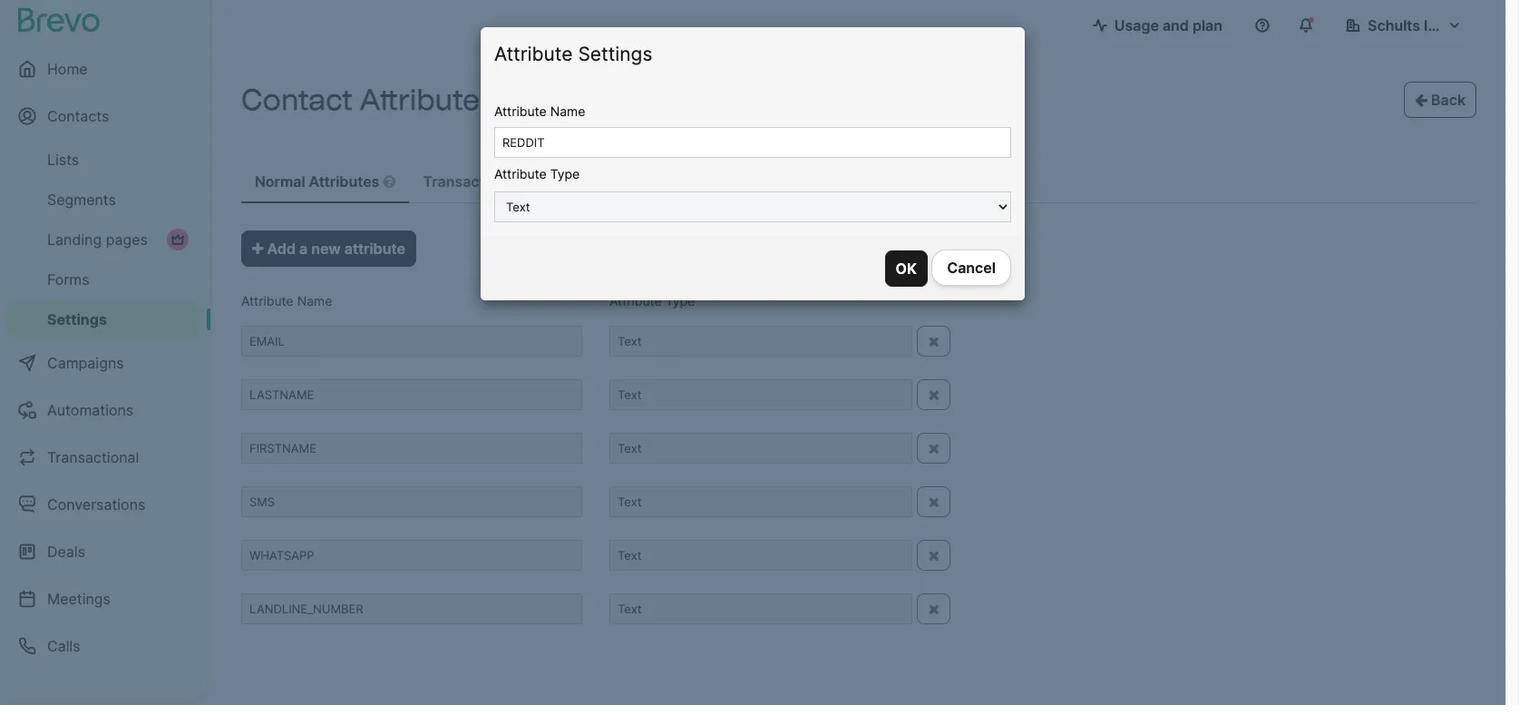 Task type: describe. For each thing, give the bounding box(es) containing it.
attribute settings
[[495, 43, 653, 65]]

contacts
[[47, 107, 109, 125]]

0 vertical spatial attribute name
[[495, 103, 586, 119]]

schults
[[1368, 16, 1421, 34]]

transactional for transactional attributes
[[423, 172, 519, 191]]

campaigns
[[47, 354, 124, 372]]

calculated values link
[[623, 162, 793, 203]]

attributes for contact attributes
[[360, 83, 496, 117]]

transactional link
[[7, 436, 200, 479]]

left___rvooi image
[[171, 232, 185, 247]]

new
[[311, 240, 341, 258]]

normal attributes link
[[241, 162, 409, 203]]

forms
[[47, 270, 89, 289]]

usage and plan
[[1115, 16, 1223, 34]]

automations link
[[7, 388, 200, 432]]

campaigns link
[[7, 341, 200, 385]]

2 times image from the top
[[929, 441, 940, 456]]

1 times image from the top
[[929, 334, 940, 349]]

ok button
[[885, 251, 928, 287]]

deals
[[47, 543, 85, 561]]

landing pages link
[[7, 221, 200, 258]]

1 horizontal spatial type
[[666, 293, 695, 309]]

4 times image from the top
[[929, 548, 940, 563]]

normal
[[255, 172, 305, 191]]

1 vertical spatial attribute name
[[241, 293, 332, 309]]

landing pages
[[47, 230, 148, 249]]

lists link
[[7, 142, 200, 178]]

arrow left image
[[1416, 93, 1428, 107]]

landing
[[47, 230, 102, 249]]

cancel
[[948, 258, 996, 277]]

plus image
[[252, 241, 264, 256]]

add
[[267, 240, 296, 258]]

3 times image from the top
[[929, 495, 940, 509]]

back link
[[1405, 82, 1477, 118]]

back
[[1428, 91, 1466, 109]]

transactional attributes link
[[410, 162, 623, 203]]

deals link
[[7, 530, 200, 573]]

attribute
[[345, 240, 406, 258]]

settings link
[[7, 301, 200, 338]]

contacts link
[[7, 94, 200, 138]]



Task type: locate. For each thing, give the bounding box(es) containing it.
None text field
[[241, 380, 583, 411], [241, 433, 583, 464], [241, 540, 583, 571], [241, 594, 583, 625], [241, 380, 583, 411], [241, 433, 583, 464], [241, 540, 583, 571], [241, 594, 583, 625]]

attributes for normal attributes
[[309, 172, 380, 191]]

attribute type
[[495, 166, 580, 182], [610, 293, 695, 309]]

usage
[[1115, 16, 1160, 34]]

attribute name down add on the top of page
[[241, 293, 332, 309]]

name down a
[[297, 293, 332, 309]]

0 vertical spatial attribute type
[[495, 166, 580, 182]]

1 times image from the top
[[929, 388, 940, 402]]

0 vertical spatial transactional
[[423, 172, 519, 191]]

values
[[716, 172, 763, 191]]

0 vertical spatial name
[[550, 103, 586, 119]]

None text field
[[495, 127, 1012, 158], [241, 326, 583, 357], [241, 487, 583, 518], [495, 127, 1012, 158], [241, 326, 583, 357], [241, 487, 583, 518]]

contact
[[241, 83, 353, 117]]

name
[[550, 103, 586, 119], [297, 293, 332, 309]]

pages
[[106, 230, 148, 249]]

a
[[299, 240, 308, 258]]

add a new attribute
[[264, 240, 406, 258]]

transactional for transactional
[[47, 448, 139, 466]]

0 vertical spatial settings
[[578, 43, 653, 65]]

transactional right the question circle icon
[[423, 172, 519, 191]]

plan
[[1193, 16, 1223, 34]]

1 horizontal spatial transactional
[[423, 172, 519, 191]]

calculated values
[[637, 172, 767, 191]]

1 vertical spatial times image
[[929, 602, 940, 617]]

name down attribute settings
[[550, 103, 586, 119]]

inc
[[1425, 16, 1446, 34]]

usage and plan button
[[1079, 7, 1238, 44]]

times image
[[929, 334, 940, 349], [929, 441, 940, 456], [929, 495, 940, 509], [929, 548, 940, 563]]

question circle image
[[383, 174, 396, 189]]

type
[[550, 166, 580, 182], [666, 293, 695, 309]]

attribute name down attribute settings
[[495, 103, 586, 119]]

1 horizontal spatial attribute type
[[610, 293, 695, 309]]

transactional attributes
[[423, 172, 597, 191]]

1 vertical spatial type
[[666, 293, 695, 309]]

transactional
[[423, 172, 519, 191], [47, 448, 139, 466]]

cancel button
[[932, 249, 1012, 286]]

forms link
[[7, 261, 200, 298]]

0 horizontal spatial attribute type
[[495, 166, 580, 182]]

segments link
[[7, 181, 200, 218]]

attribute
[[495, 43, 573, 65], [495, 103, 547, 119], [495, 166, 547, 182], [241, 293, 294, 309], [610, 293, 662, 309]]

2 times image from the top
[[929, 602, 940, 617]]

calls
[[47, 637, 80, 655]]

1 vertical spatial name
[[297, 293, 332, 309]]

attributes
[[360, 83, 496, 117], [309, 172, 380, 191], [522, 172, 593, 191]]

attribute name
[[495, 103, 586, 119], [241, 293, 332, 309]]

settings
[[578, 43, 653, 65], [47, 310, 107, 328]]

1 vertical spatial settings
[[47, 310, 107, 328]]

conversations
[[47, 495, 146, 514]]

transactional down automations on the bottom of the page
[[47, 448, 139, 466]]

0 vertical spatial type
[[550, 166, 580, 182]]

meetings
[[47, 590, 111, 608]]

1 vertical spatial transactional
[[47, 448, 139, 466]]

ok
[[896, 260, 917, 278]]

automations
[[47, 401, 134, 419]]

schults inc button
[[1332, 7, 1477, 44]]

1 vertical spatial attribute type
[[610, 293, 695, 309]]

home link
[[7, 47, 200, 91]]

0 horizontal spatial transactional
[[47, 448, 139, 466]]

segments
[[47, 191, 116, 209]]

0 horizontal spatial attribute name
[[241, 293, 332, 309]]

normal attributes
[[255, 172, 383, 191]]

0 horizontal spatial name
[[297, 293, 332, 309]]

home
[[47, 60, 88, 78]]

times image
[[929, 388, 940, 402], [929, 602, 940, 617]]

0 horizontal spatial type
[[550, 166, 580, 182]]

add a new attribute link
[[241, 230, 416, 267]]

conversations link
[[7, 483, 200, 526]]

lists
[[47, 151, 79, 169]]

calculated
[[637, 172, 712, 191]]

1 horizontal spatial name
[[550, 103, 586, 119]]

0 horizontal spatial settings
[[47, 310, 107, 328]]

1 horizontal spatial settings
[[578, 43, 653, 65]]

meetings link
[[7, 577, 200, 621]]

1 horizontal spatial attribute name
[[495, 103, 586, 119]]

0 vertical spatial times image
[[929, 388, 940, 402]]

and
[[1163, 16, 1190, 34]]

contact attributes
[[241, 83, 496, 117]]

schults inc
[[1368, 16, 1446, 34]]

calls link
[[7, 624, 200, 668]]

attributes for transactional attributes
[[522, 172, 593, 191]]



Task type: vqa. For each thing, say whether or not it's contained in the screenshot.
Create my first template button
no



